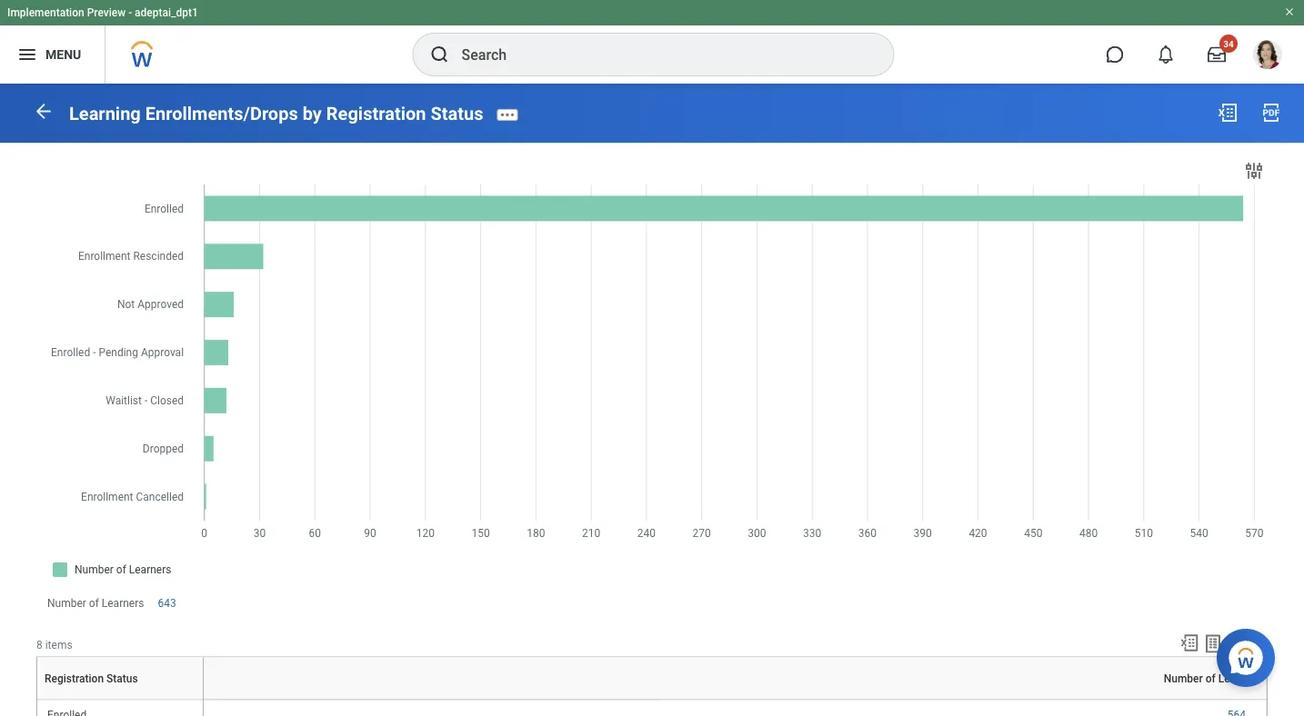 Task type: locate. For each thing, give the bounding box(es) containing it.
registration status button
[[117, 700, 125, 701]]

0 horizontal spatial number of learners
[[47, 598, 144, 610]]

adeptai_dpt1
[[135, 6, 198, 19]]

1 vertical spatial number of learners
[[1164, 673, 1261, 685]]

2 vertical spatial of
[[734, 700, 735, 701]]

items
[[45, 639, 72, 652]]

registration inside row 'element'
[[45, 673, 104, 685]]

1 vertical spatial registration
[[45, 673, 104, 685]]

export to excel image
[[1180, 633, 1200, 653]]

of
[[89, 598, 99, 610], [1206, 673, 1216, 685], [734, 700, 735, 701]]

fullscreen image
[[1248, 633, 1268, 653]]

registration
[[326, 103, 426, 124], [45, 673, 104, 685], [117, 700, 122, 701]]

8 items
[[36, 639, 72, 652]]

0 horizontal spatial learners
[[102, 598, 144, 610]]

0 vertical spatial registration status
[[45, 673, 138, 685]]

1 horizontal spatial number of learners
[[731, 700, 739, 701]]

0 vertical spatial of
[[89, 598, 99, 610]]

0 vertical spatial learners
[[102, 598, 144, 610]]

select to filter grid data image
[[1225, 634, 1245, 653]]

0 vertical spatial number
[[47, 598, 86, 610]]

row element
[[39, 658, 207, 700]]

643 button
[[158, 597, 179, 611]]

2 horizontal spatial of
[[1206, 673, 1216, 685]]

status down search icon
[[431, 103, 483, 124]]

34 button
[[1197, 35, 1238, 75]]

status
[[431, 103, 483, 124], [106, 673, 138, 685], [122, 700, 125, 701]]

1 horizontal spatial learners
[[735, 700, 739, 701]]

implementation
[[7, 6, 84, 19]]

1 vertical spatial status
[[106, 673, 138, 685]]

2 horizontal spatial number
[[1164, 673, 1203, 685]]

learners
[[102, 598, 144, 610], [1219, 673, 1261, 685], [735, 700, 739, 701]]

number of learners
[[47, 598, 144, 610], [1164, 673, 1261, 685], [731, 700, 739, 701]]

menu
[[45, 47, 81, 62]]

status inside row 'element'
[[106, 673, 138, 685]]

registration right by in the top left of the page
[[326, 103, 426, 124]]

registration status up registration status button
[[45, 673, 138, 685]]

registration up enrolled element
[[45, 673, 104, 685]]

menu banner
[[0, 0, 1304, 84]]

registration down row 'element'
[[117, 700, 122, 701]]

status down row 'element'
[[122, 700, 125, 701]]

close environment banner image
[[1284, 6, 1295, 17]]

0 horizontal spatial registration
[[45, 673, 104, 685]]

1 horizontal spatial number
[[731, 700, 734, 701]]

implementation preview -   adeptai_dpt1
[[7, 6, 198, 19]]

0 horizontal spatial of
[[89, 598, 99, 610]]

0 vertical spatial registration
[[326, 103, 426, 124]]

1 horizontal spatial of
[[734, 700, 735, 701]]

registration status down row 'element'
[[117, 700, 125, 701]]

1 horizontal spatial registration
[[117, 700, 122, 701]]

2 vertical spatial learners
[[735, 700, 739, 701]]

2 horizontal spatial learners
[[1219, 673, 1261, 685]]

2 vertical spatial number
[[731, 700, 734, 701]]

34
[[1224, 38, 1234, 49]]

2 vertical spatial number of learners
[[731, 700, 739, 701]]

status up registration status button
[[106, 673, 138, 685]]

number of learners column header
[[204, 700, 1266, 702]]

toolbar
[[1171, 633, 1268, 657]]

registration status
[[45, 673, 138, 685], [117, 700, 125, 701]]

number
[[47, 598, 86, 610], [1164, 673, 1203, 685], [731, 700, 734, 701]]

1 vertical spatial learners
[[1219, 673, 1261, 685]]

learning
[[69, 103, 141, 124]]

toolbar inside learning enrollments/drops by registration status main content
[[1171, 633, 1268, 657]]

learning enrollments/drops by registration status
[[69, 103, 483, 124]]

export to excel image
[[1217, 102, 1239, 124]]

0 vertical spatial number of learners
[[47, 598, 144, 610]]

preview
[[87, 6, 126, 19]]

0 horizontal spatial number
[[47, 598, 86, 610]]

justify image
[[16, 44, 38, 65]]



Task type: describe. For each thing, give the bounding box(es) containing it.
learners inside column header
[[735, 700, 739, 701]]

8
[[36, 639, 43, 652]]

1 vertical spatial registration status
[[117, 700, 125, 701]]

search image
[[429, 44, 451, 65]]

view printable version (pdf) image
[[1261, 102, 1282, 124]]

configure and view chart data image
[[1243, 160, 1265, 182]]

643
[[158, 598, 176, 610]]

number inside column header
[[731, 700, 734, 701]]

by
[[303, 103, 322, 124]]

number of learners inside number of learners column header
[[731, 700, 739, 701]]

of inside column header
[[734, 700, 735, 701]]

registration status inside row 'element'
[[45, 673, 138, 685]]

2 horizontal spatial number of learners
[[1164, 673, 1261, 685]]

learning enrollments/drops by registration status link
[[69, 103, 483, 124]]

inbox large image
[[1208, 45, 1226, 64]]

1 vertical spatial of
[[1206, 673, 1216, 685]]

enrollments/drops
[[145, 103, 298, 124]]

menu button
[[0, 25, 105, 84]]

learning enrollments/drops by registration status main content
[[0, 84, 1304, 717]]

Search Workday  search field
[[462, 35, 856, 75]]

export to worksheets image
[[1202, 633, 1224, 655]]

2 vertical spatial status
[[122, 700, 125, 701]]

0 vertical spatial status
[[431, 103, 483, 124]]

notifications large image
[[1157, 45, 1175, 64]]

-
[[128, 6, 132, 19]]

previous page image
[[33, 101, 55, 122]]

2 vertical spatial registration
[[117, 700, 122, 701]]

profile logan mcneil image
[[1253, 40, 1282, 73]]

1 vertical spatial number
[[1164, 673, 1203, 685]]

2 horizontal spatial registration
[[326, 103, 426, 124]]

enrolled element
[[47, 705, 87, 717]]



Task type: vqa. For each thing, say whether or not it's contained in the screenshot.
"Video" associated with communicate
no



